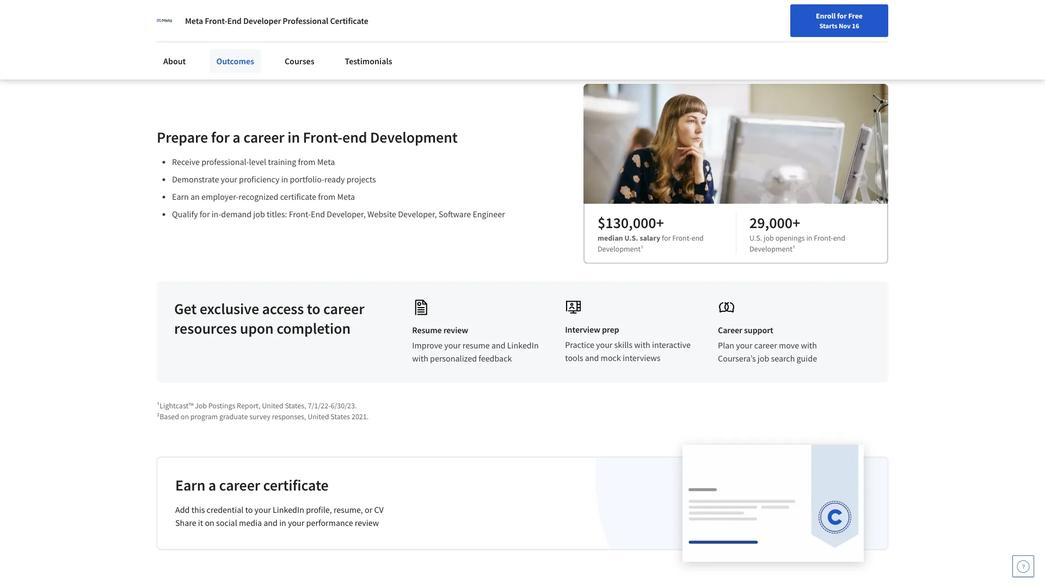 Task type: describe. For each thing, give the bounding box(es) containing it.
practice
[[565, 339, 594, 350]]

guide
[[797, 353, 817, 364]]

²based
[[157, 411, 179, 421]]

demonstrate your proficiency in portfolio-ready projects
[[172, 174, 376, 185]]

and inside resume review improve your resume and linkedin with personalized feedback
[[492, 340, 506, 351]]

earn for earn an employer-recognized certificate from meta
[[172, 191, 189, 202]]

prepare
[[157, 127, 208, 146]]

about
[[163, 56, 186, 66]]

it
[[198, 517, 203, 528]]

openings
[[776, 233, 805, 243]]

find
[[743, 13, 757, 22]]

recognized
[[239, 191, 278, 202]]

with inside interview prep practice your skills with interactive tools and mock interviews
[[634, 339, 651, 350]]

portfolio-
[[290, 174, 324, 185]]

add this credential to your linkedin profile, resume, or cv share it on social media and in your performance review
[[175, 504, 384, 528]]

program
[[190, 411, 218, 421]]

coursera
[[244, 19, 278, 30]]

graduate
[[219, 411, 248, 421]]

interactive
[[652, 339, 691, 350]]

add
[[175, 504, 190, 515]]

+ for $130,000
[[656, 213, 664, 232]]

access
[[262, 299, 304, 318]]

plan
[[718, 340, 734, 351]]

career support plan your career move with coursera's job search guide
[[718, 325, 817, 364]]

0 vertical spatial a
[[233, 127, 240, 146]]

1 vertical spatial meta
[[317, 156, 335, 167]]

improve
[[412, 340, 443, 351]]

tools
[[565, 352, 583, 363]]

+ for 29,000
[[793, 213, 800, 232]]

in down training
[[281, 174, 288, 185]]

find your new career link
[[738, 11, 817, 25]]

1 horizontal spatial united
[[308, 411, 329, 421]]

16
[[852, 21, 859, 30]]

this
[[191, 504, 205, 515]]

on inside '¹lightcast™ job postings report, united states, 7/1/22-6/30/23. ²based on program graduate survey responses, united states 2021.'
[[181, 411, 189, 421]]

proficiency
[[239, 174, 280, 185]]

english
[[836, 12, 863, 23]]

$130,000 + median u.s. salary
[[598, 213, 664, 243]]

for for career
[[211, 127, 230, 146]]

developer
[[243, 15, 281, 26]]

interview
[[565, 324, 600, 335]]

enroll for free starts nov 16
[[816, 11, 863, 30]]

with inside the career support plan your career move with coursera's job search guide
[[801, 340, 817, 351]]

support
[[744, 325, 774, 336]]

titles:
[[267, 209, 287, 220]]

u.s. inside $130,000 + median u.s. salary
[[625, 233, 638, 243]]

for front-end development
[[598, 233, 704, 253]]

website
[[367, 209, 396, 220]]

for left business
[[280, 19, 291, 30]]

2021.
[[352, 411, 369, 421]]

resume,
[[334, 504, 363, 515]]

0 horizontal spatial united
[[262, 400, 283, 410]]

courses link
[[278, 49, 321, 73]]

salary
[[640, 233, 661, 243]]

career inside the career support plan your career move with coursera's job search guide
[[718, 325, 743, 336]]

about
[[220, 19, 242, 30]]

coursera's
[[718, 353, 756, 364]]

level
[[249, 156, 266, 167]]

6/30/23.
[[331, 400, 357, 410]]

help center image
[[1017, 560, 1030, 573]]

demonstrate
[[172, 174, 219, 185]]

resume
[[463, 340, 490, 351]]

¹ for $130,000
[[641, 244, 644, 253]]

0 horizontal spatial end
[[343, 127, 367, 146]]

in-
[[212, 209, 221, 220]]

front- inside for front-end development
[[672, 233, 692, 243]]

$130,000
[[598, 213, 656, 232]]

search
[[771, 353, 795, 364]]

for inside for front-end development
[[662, 233, 671, 243]]

qualify
[[172, 209, 198, 220]]

mock
[[601, 352, 621, 363]]

resume
[[412, 325, 442, 336]]

review inside resume review improve your resume and linkedin with personalized feedback
[[444, 325, 468, 336]]

1 vertical spatial certificate
[[263, 475, 329, 494]]

more
[[198, 19, 218, 30]]

states,
[[285, 400, 306, 410]]

nov
[[839, 21, 851, 30]]

career up credential
[[219, 475, 260, 494]]

for for demand
[[200, 209, 210, 220]]

cv
[[374, 504, 384, 515]]

software
[[439, 209, 471, 220]]

development inside 29,000 + u.s. job openings in front-end development
[[750, 244, 793, 253]]

learn
[[175, 19, 196, 30]]

exclusive
[[200, 299, 259, 318]]

business
[[292, 19, 325, 30]]

earn for earn a career certificate
[[175, 475, 205, 494]]

projects
[[347, 174, 376, 185]]

outcomes link
[[210, 49, 261, 73]]

interviews
[[623, 352, 661, 363]]

engineer
[[473, 209, 505, 220]]

1 horizontal spatial career
[[790, 13, 811, 22]]

interview prep practice your skills with interactive tools and mock interviews
[[565, 324, 691, 363]]

profile,
[[306, 504, 332, 515]]



Task type: vqa. For each thing, say whether or not it's contained in the screenshot.
Coursera For Business image
no



Task type: locate. For each thing, give the bounding box(es) containing it.
in
[[288, 127, 300, 146], [281, 174, 288, 185], [807, 233, 813, 243], [279, 517, 286, 528]]

and right 'media' on the left bottom
[[264, 517, 278, 528]]

prepare for a career in front-end development
[[157, 127, 458, 146]]

2 horizontal spatial with
[[801, 340, 817, 351]]

2 vertical spatial meta
[[337, 191, 355, 202]]

your down professional-
[[221, 174, 237, 185]]

training
[[268, 156, 296, 167]]

survey
[[249, 411, 271, 421]]

1 horizontal spatial to
[[307, 299, 320, 318]]

1 + from the left
[[656, 213, 664, 232]]

coursera career certificate image
[[683, 445, 864, 561]]

end inside 29,000 + u.s. job openings in front-end development
[[833, 233, 846, 243]]

2 vertical spatial job
[[758, 353, 769, 364]]

end up projects
[[343, 127, 367, 146]]

job inside the career support plan your career move with coursera's job search guide
[[758, 353, 769, 364]]

end down portfolio-
[[311, 209, 325, 220]]

career down the support in the right of the page
[[754, 340, 777, 351]]

u.s. down $130,000
[[625, 233, 638, 243]]

career right new
[[790, 13, 811, 22]]

1 vertical spatial and
[[585, 352, 599, 363]]

credential
[[207, 504, 244, 515]]

2 developer, from the left
[[398, 209, 437, 220]]

to up 'media' on the left bottom
[[245, 504, 253, 515]]

share
[[175, 517, 196, 528]]

developer, right website
[[398, 209, 437, 220]]

+ up 'openings'
[[793, 213, 800, 232]]

0 vertical spatial meta
[[185, 15, 203, 26]]

a up professional-
[[233, 127, 240, 146]]

0 vertical spatial end
[[227, 15, 242, 26]]

certificate down portfolio-
[[280, 191, 316, 202]]

qualify for in-demand job titles: front-end developer, website developer, software engineer
[[172, 209, 505, 220]]

end
[[343, 127, 367, 146], [692, 233, 704, 243], [833, 233, 846, 243]]

1 horizontal spatial with
[[634, 339, 651, 350]]

0 horizontal spatial linkedin
[[273, 504, 304, 515]]

testimonials link
[[338, 49, 399, 73]]

career up level
[[243, 127, 285, 146]]

your up 'media' on the left bottom
[[255, 504, 271, 515]]

for right salary in the top of the page
[[662, 233, 671, 243]]

media
[[239, 517, 262, 528]]

front-
[[205, 15, 227, 26], [303, 127, 343, 146], [289, 209, 311, 220], [672, 233, 692, 243], [814, 233, 833, 243]]

to inside get exclusive access to career resources upon completion
[[307, 299, 320, 318]]

1 horizontal spatial from
[[318, 191, 336, 202]]

linkedin up feedback on the bottom of page
[[507, 340, 539, 351]]

in up training
[[288, 127, 300, 146]]

with inside resume review improve your resume and linkedin with personalized feedback
[[412, 353, 428, 364]]

1 vertical spatial to
[[245, 504, 253, 515]]

u.s.
[[625, 233, 638, 243], [750, 233, 762, 243]]

career inside the career support plan your career move with coursera's job search guide
[[754, 340, 777, 351]]

in inside add this credential to your linkedin profile, resume, or cv share it on social media and in your performance review
[[279, 517, 286, 528]]

+ up salary in the top of the page
[[656, 213, 664, 232]]

your up coursera's
[[736, 340, 753, 351]]

career up plan
[[718, 325, 743, 336]]

+ inside 29,000 + u.s. job openings in front-end development
[[793, 213, 800, 232]]

certificate up profile,
[[263, 475, 329, 494]]

0 vertical spatial united
[[262, 400, 283, 410]]

job down 29,000
[[764, 233, 774, 243]]

1 vertical spatial united
[[308, 411, 329, 421]]

for for starts
[[837, 11, 847, 21]]

0 vertical spatial review
[[444, 325, 468, 336]]

1 vertical spatial from
[[318, 191, 336, 202]]

meta
[[185, 15, 203, 26], [317, 156, 335, 167], [337, 191, 355, 202]]

0 vertical spatial and
[[492, 340, 506, 351]]

1 vertical spatial review
[[355, 517, 379, 528]]

earn an employer-recognized certificate from meta
[[172, 191, 355, 202]]

with up interviews
[[634, 339, 651, 350]]

0 horizontal spatial u.s.
[[625, 233, 638, 243]]

job down recognized on the left of page
[[253, 209, 265, 220]]

about link
[[157, 49, 192, 73]]

review inside add this credential to your linkedin profile, resume, or cv share it on social media and in your performance review
[[355, 517, 379, 528]]

u.s. down 29,000
[[750, 233, 762, 243]]

on right 'it'
[[205, 517, 214, 528]]

0 vertical spatial job
[[253, 209, 265, 220]]

on inside add this credential to your linkedin profile, resume, or cv share it on social media and in your performance review
[[205, 517, 214, 528]]

united down 7/1/22-
[[308, 411, 329, 421]]

29,000 + u.s. job openings in front-end development
[[750, 213, 846, 253]]

end right 'openings'
[[833, 233, 846, 243]]

None search field
[[155, 7, 417, 29]]

responses,
[[272, 411, 306, 421]]

1 horizontal spatial u.s.
[[750, 233, 762, 243]]

2 vertical spatial and
[[264, 517, 278, 528]]

2 horizontal spatial development
[[750, 244, 793, 253]]

0 horizontal spatial and
[[264, 517, 278, 528]]

0 horizontal spatial a
[[208, 475, 216, 494]]

development inside for front-end development
[[598, 244, 641, 253]]

states
[[331, 411, 350, 421]]

1 horizontal spatial end
[[311, 209, 325, 220]]

¹lightcast™ job postings report, united states, 7/1/22-6/30/23. ²based on program graduate survey responses, united states 2021.
[[157, 400, 369, 421]]

front- up ready at the left top
[[303, 127, 343, 146]]

1 vertical spatial career
[[718, 325, 743, 336]]

united
[[262, 400, 283, 410], [308, 411, 329, 421]]

meta up qualify for in-demand job titles: front-end developer, website developer, software engineer
[[337, 191, 355, 202]]

29,000
[[750, 213, 793, 232]]

0 horizontal spatial on
[[181, 411, 189, 421]]

report,
[[237, 400, 260, 410]]

with
[[634, 339, 651, 350], [801, 340, 817, 351], [412, 353, 428, 364]]

1 ¹ from the left
[[641, 244, 644, 253]]

linkedin
[[507, 340, 539, 351], [273, 504, 304, 515]]

linkedin inside add this credential to your linkedin profile, resume, or cv share it on social media and in your performance review
[[273, 504, 304, 515]]

job inside 29,000 + u.s. job openings in front-end development
[[764, 233, 774, 243]]

developer, left website
[[327, 209, 366, 220]]

1 horizontal spatial ¹
[[793, 244, 795, 253]]

from up portfolio-
[[298, 156, 316, 167]]

and inside interview prep practice your skills with interactive tools and mock interviews
[[585, 352, 599, 363]]

0 horizontal spatial ¹
[[641, 244, 644, 253]]

0 horizontal spatial developer,
[[327, 209, 366, 220]]

linkedin left profile,
[[273, 504, 304, 515]]

employer-
[[201, 191, 239, 202]]

0 vertical spatial certificate
[[280, 191, 316, 202]]

learn more about coursera for business link
[[175, 19, 325, 30]]

1 horizontal spatial a
[[233, 127, 240, 146]]

an
[[191, 191, 200, 202]]

1 horizontal spatial development
[[598, 244, 641, 253]]

u.s. inside 29,000 + u.s. job openings in front-end development
[[750, 233, 762, 243]]

7/1/22-
[[308, 400, 331, 410]]

0 vertical spatial on
[[181, 411, 189, 421]]

and inside add this credential to your linkedin profile, resume, or cv share it on social media and in your performance review
[[264, 517, 278, 528]]

0 vertical spatial to
[[307, 299, 320, 318]]

1 horizontal spatial linkedin
[[507, 340, 539, 351]]

0 horizontal spatial end
[[227, 15, 242, 26]]

your up personalized
[[444, 340, 461, 351]]

1 horizontal spatial developer,
[[398, 209, 437, 220]]

job
[[253, 209, 265, 220], [764, 233, 774, 243], [758, 353, 769, 364]]

your inside find your new career link
[[759, 13, 773, 22]]

enroll
[[816, 11, 836, 21]]

2 horizontal spatial end
[[833, 233, 846, 243]]

1 vertical spatial on
[[205, 517, 214, 528]]

0 vertical spatial career
[[790, 13, 811, 22]]

certificate
[[280, 191, 316, 202], [263, 475, 329, 494]]

on down ¹lightcast™
[[181, 411, 189, 421]]

for left in-
[[200, 209, 210, 220]]

prep
[[602, 324, 619, 335]]

professional
[[283, 15, 328, 26]]

skills
[[614, 339, 633, 350]]

1 vertical spatial job
[[764, 233, 774, 243]]

review
[[444, 325, 468, 336], [355, 517, 379, 528]]

1 u.s. from the left
[[625, 233, 638, 243]]

your up mock
[[596, 339, 613, 350]]

and
[[492, 340, 506, 351], [585, 352, 599, 363], [264, 517, 278, 528]]

0 vertical spatial earn
[[172, 191, 189, 202]]

earn up add
[[175, 475, 205, 494]]

career
[[243, 127, 285, 146], [323, 299, 365, 318], [754, 340, 777, 351], [219, 475, 260, 494]]

personalized
[[430, 353, 477, 364]]

find your new career
[[743, 13, 811, 22]]

completion
[[277, 318, 351, 338]]

from down ready at the left top
[[318, 191, 336, 202]]

review up resume
[[444, 325, 468, 336]]

¹ down 'openings'
[[793, 244, 795, 253]]

testimonials
[[345, 56, 392, 66]]

1 horizontal spatial +
[[793, 213, 800, 232]]

courses
[[285, 56, 314, 66]]

with down improve
[[412, 353, 428, 364]]

to for career
[[307, 299, 320, 318]]

with up guide
[[801, 340, 817, 351]]

professional-
[[202, 156, 249, 167]]

0 horizontal spatial to
[[245, 504, 253, 515]]

for up nov
[[837, 11, 847, 21]]

0 vertical spatial linkedin
[[507, 340, 539, 351]]

front- right titles:
[[289, 209, 311, 220]]

front- right 'openings'
[[814, 233, 833, 243]]

feedback
[[479, 353, 512, 364]]

show notifications image
[[898, 14, 911, 27]]

meta front-end developer professional certificate
[[185, 15, 368, 26]]

or
[[365, 504, 373, 515]]

upon
[[240, 318, 274, 338]]

0 horizontal spatial review
[[355, 517, 379, 528]]

new
[[775, 13, 789, 22]]

end left "coursera"
[[227, 15, 242, 26]]

career up completion
[[323, 299, 365, 318]]

learn more about coursera for business
[[175, 19, 325, 30]]

0 horizontal spatial career
[[718, 325, 743, 336]]

united up survey
[[262, 400, 283, 410]]

1 horizontal spatial meta
[[317, 156, 335, 167]]

ready
[[324, 174, 345, 185]]

to inside add this credential to your linkedin profile, resume, or cv share it on social media and in your performance review
[[245, 504, 253, 515]]

resume review improve your resume and linkedin with personalized feedback
[[412, 325, 539, 364]]

your inside the career support plan your career move with coursera's job search guide
[[736, 340, 753, 351]]

¹lightcast™
[[157, 400, 193, 410]]

2 ¹ from the left
[[793, 244, 795, 253]]

end right salary in the top of the page
[[692, 233, 704, 243]]

for up professional-
[[211, 127, 230, 146]]

job left search
[[758, 353, 769, 364]]

a up credential
[[208, 475, 216, 494]]

earn a career certificate
[[175, 475, 329, 494]]

1 vertical spatial a
[[208, 475, 216, 494]]

front- inside 29,000 + u.s. job openings in front-end development
[[814, 233, 833, 243]]

and right tools
[[585, 352, 599, 363]]

1 vertical spatial linkedin
[[273, 504, 304, 515]]

front- right salary in the top of the page
[[672, 233, 692, 243]]

¹
[[641, 244, 644, 253], [793, 244, 795, 253]]

¹ for 29,000
[[793, 244, 795, 253]]

your inside resume review improve your resume and linkedin with personalized feedback
[[444, 340, 461, 351]]

end inside for front-end development
[[692, 233, 704, 243]]

meta right meta image on the left
[[185, 15, 203, 26]]

in inside 29,000 + u.s. job openings in front-end development
[[807, 233, 813, 243]]

0 horizontal spatial +
[[656, 213, 664, 232]]

2 horizontal spatial and
[[585, 352, 599, 363]]

social
[[216, 517, 237, 528]]

job
[[195, 400, 207, 410]]

your left performance
[[288, 517, 305, 528]]

performance
[[306, 517, 353, 528]]

1 vertical spatial end
[[311, 209, 325, 220]]

2 horizontal spatial meta
[[337, 191, 355, 202]]

for inside enroll for free starts nov 16
[[837, 11, 847, 21]]

postings
[[208, 400, 235, 410]]

front- right learn at the left of the page
[[205, 15, 227, 26]]

earn left an
[[172, 191, 189, 202]]

in right 'media' on the left bottom
[[279, 517, 286, 528]]

1 vertical spatial earn
[[175, 475, 205, 494]]

+ inside $130,000 + median u.s. salary
[[656, 213, 664, 232]]

and up feedback on the bottom of page
[[492, 340, 506, 351]]

move
[[779, 340, 799, 351]]

review down or
[[355, 517, 379, 528]]

0 horizontal spatial meta
[[185, 15, 203, 26]]

1 developer, from the left
[[327, 209, 366, 220]]

your right find
[[759, 13, 773, 22]]

meta up ready at the left top
[[317, 156, 335, 167]]

1 horizontal spatial end
[[692, 233, 704, 243]]

in right 'openings'
[[807, 233, 813, 243]]

0 horizontal spatial development
[[370, 127, 458, 146]]

2 u.s. from the left
[[750, 233, 762, 243]]

free
[[848, 11, 863, 21]]

2 + from the left
[[793, 213, 800, 232]]

on
[[181, 411, 189, 421], [205, 517, 214, 528]]

0 vertical spatial from
[[298, 156, 316, 167]]

1 horizontal spatial and
[[492, 340, 506, 351]]

to up completion
[[307, 299, 320, 318]]

your
[[759, 13, 773, 22], [221, 174, 237, 185], [596, 339, 613, 350], [444, 340, 461, 351], [736, 340, 753, 351], [255, 504, 271, 515], [288, 517, 305, 528]]

0 horizontal spatial with
[[412, 353, 428, 364]]

coursera enterprise logos image
[[646, 0, 864, 23]]

to for your
[[245, 504, 253, 515]]

¹ down salary in the top of the page
[[641, 244, 644, 253]]

career inside get exclusive access to career resources upon completion
[[323, 299, 365, 318]]

get exclusive access to career resources upon completion
[[174, 299, 365, 338]]

demand
[[221, 209, 252, 220]]

meta image
[[157, 13, 172, 28]]

development
[[370, 127, 458, 146], [598, 244, 641, 253], [750, 244, 793, 253]]

linkedin inside resume review improve your resume and linkedin with personalized feedback
[[507, 340, 539, 351]]

+
[[656, 213, 664, 232], [793, 213, 800, 232]]

your inside interview prep practice your skills with interactive tools and mock interviews
[[596, 339, 613, 350]]

0 horizontal spatial from
[[298, 156, 316, 167]]

1 horizontal spatial review
[[444, 325, 468, 336]]

to
[[307, 299, 320, 318], [245, 504, 253, 515]]

outcomes
[[216, 56, 254, 66]]

1 horizontal spatial on
[[205, 517, 214, 528]]



